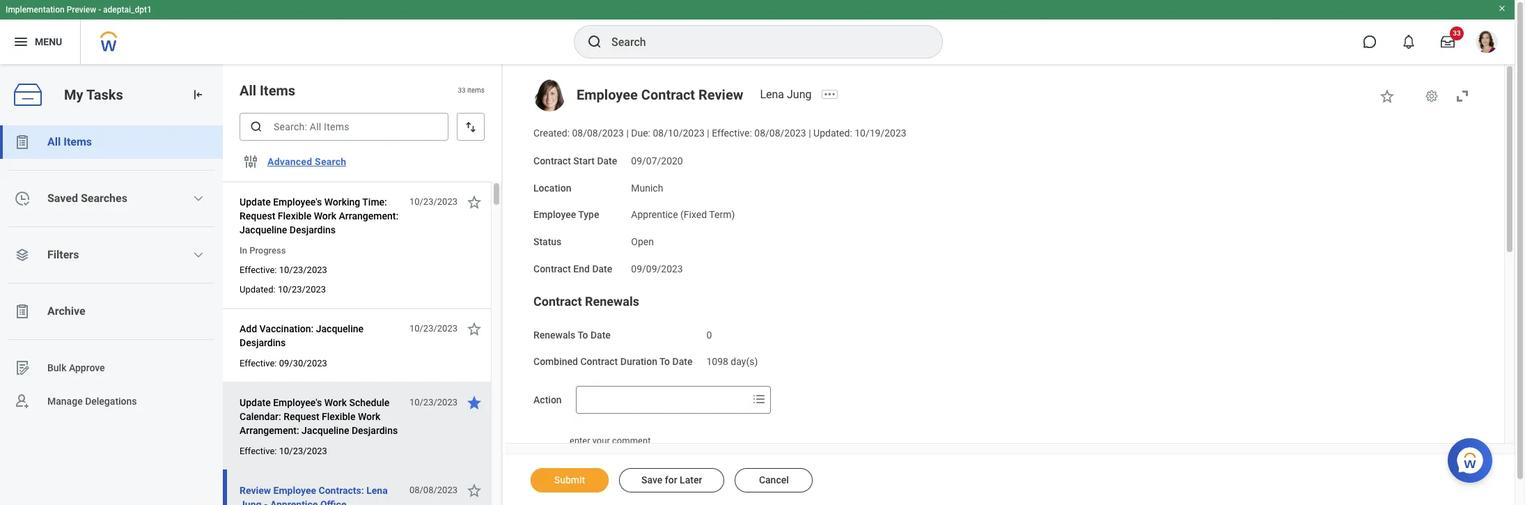 Task type: describe. For each thing, give the bounding box(es) containing it.
desjardins inside the update employee's working time: request flexible work arrangement: jacqueline desjardins
[[290, 224, 336, 236]]

star image for effective: 10/23/2023
[[466, 394, 483, 411]]

0 vertical spatial search image
[[587, 33, 603, 50]]

0
[[707, 329, 712, 340]]

0 horizontal spatial search image
[[249, 120, 263, 134]]

1 effective: 10/23/2023 from the top
[[240, 265, 327, 275]]

1 | from the left
[[627, 128, 629, 139]]

created:
[[534, 128, 570, 139]]

saved searches
[[47, 192, 127, 205]]

review employee contracts: lena jung - apprentice offic button
[[240, 482, 402, 505]]

effective: 09/30/2023
[[240, 358, 327, 369]]

3 | from the left
[[809, 128, 811, 139]]

rename image
[[14, 360, 31, 376]]

jacqueline inside update employee's work schedule calendar: request flexible work arrangement: jacqueline desjardins
[[302, 425, 349, 436]]

09/30/2023
[[279, 358, 327, 369]]

2 horizontal spatial 08/08/2023
[[755, 128, 807, 139]]

chevron down image for saved searches
[[193, 193, 204, 204]]

(fixed
[[681, 209, 707, 220]]

star image for add vaccination: jacqueline desjardins
[[466, 321, 483, 337]]

advanced
[[268, 156, 312, 167]]

status
[[534, 236, 562, 247]]

archive button
[[0, 295, 223, 328]]

my
[[64, 86, 83, 103]]

transformation import image
[[191, 88, 205, 102]]

advanced search
[[268, 156, 346, 167]]

saved
[[47, 192, 78, 205]]

cancel button
[[735, 468, 813, 493]]

delegations
[[85, 396, 137, 407]]

cancel
[[759, 475, 789, 486]]

update for update employee's work schedule calendar: request flexible work arrangement: jacqueline desjardins
[[240, 397, 271, 408]]

33 items
[[458, 87, 485, 94]]

tasks
[[86, 86, 123, 103]]

user plus image
[[14, 393, 31, 410]]

saved searches button
[[0, 182, 223, 215]]

enter
[[570, 435, 591, 446]]

for
[[665, 475, 678, 486]]

menu banner
[[0, 0, 1515, 64]]

1098
[[707, 356, 729, 367]]

calendar:
[[240, 411, 281, 422]]

add vaccination: jacqueline desjardins button
[[240, 321, 402, 351]]

bulk
[[47, 362, 67, 373]]

searches
[[81, 192, 127, 205]]

munich element
[[631, 179, 664, 193]]

contract end date
[[534, 263, 613, 274]]

employee contract review
[[577, 86, 744, 103]]

my tasks
[[64, 86, 123, 103]]

filters
[[47, 248, 79, 261]]

effective: right the 08/10/2023
[[712, 128, 752, 139]]

updated: 10/23/2023
[[240, 284, 326, 295]]

contract renewals
[[534, 294, 640, 308]]

contract renewals button
[[534, 294, 640, 308]]

all inside all items button
[[47, 135, 61, 148]]

2 vertical spatial work
[[358, 411, 381, 422]]

all items inside item list element
[[240, 82, 295, 99]]

clipboard image
[[14, 303, 31, 320]]

working
[[324, 196, 360, 208]]

combined contract duration to date element
[[707, 348, 758, 369]]

action
[[534, 394, 562, 406]]

location
[[534, 182, 572, 193]]

preview
[[67, 5, 96, 15]]

employee's photo (lena jung) image
[[534, 79, 566, 111]]

items
[[468, 87, 485, 94]]

desjardins inside update employee's work schedule calendar: request flexible work arrangement: jacqueline desjardins
[[352, 425, 398, 436]]

update employee's working time: request flexible work arrangement: jacqueline desjardins
[[240, 196, 399, 236]]

archive
[[47, 304, 85, 318]]

33 for 33 items
[[458, 87, 466, 94]]

arrangement: inside the update employee's working time: request flexible work arrangement: jacqueline desjardins
[[339, 210, 399, 222]]

enter your comment
[[570, 435, 651, 446]]

2 effective: 10/23/2023 from the top
[[240, 446, 327, 456]]

contract end date element
[[631, 255, 683, 276]]

bulk approve link
[[0, 351, 223, 385]]

contract for contract renewals
[[534, 294, 582, 308]]

0 vertical spatial jung
[[787, 88, 812, 101]]

adeptai_dpt1
[[103, 5, 152, 15]]

add vaccination: jacqueline desjardins
[[240, 323, 364, 348]]

contract down renewals to date
[[581, 356, 618, 367]]

vaccination:
[[260, 323, 314, 334]]

Action field
[[577, 387, 748, 412]]

1 vertical spatial work
[[324, 397, 347, 408]]

items inside item list element
[[260, 82, 295, 99]]

apprentice inside review employee contracts: lena jung - apprentice offic
[[270, 499, 318, 505]]

fullscreen image
[[1455, 88, 1472, 105]]

- inside review employee contracts: lena jung - apprentice offic
[[264, 499, 268, 505]]

implementation
[[6, 5, 65, 15]]

duration
[[621, 356, 658, 367]]

progress
[[250, 245, 286, 256]]

update employee's work schedule calendar: request flexible work arrangement: jacqueline desjardins button
[[240, 394, 402, 439]]

justify image
[[13, 33, 29, 50]]

notifications large image
[[1403, 35, 1417, 49]]

contract start date element
[[631, 147, 683, 168]]

all items button
[[0, 125, 223, 159]]

updated: inside item list element
[[240, 284, 276, 295]]

1098 day(s)
[[707, 356, 758, 367]]

- inside menu banner
[[98, 5, 101, 15]]

apprentice (fixed term) element
[[631, 206, 735, 220]]

search
[[315, 156, 346, 167]]

lena inside review employee contracts: lena jung - apprentice offic
[[367, 485, 388, 496]]

advanced search button
[[262, 148, 352, 176]]

filters button
[[0, 238, 223, 272]]

profile logan mcneil image
[[1476, 31, 1499, 56]]

1 horizontal spatial lena
[[760, 88, 785, 101]]

gear image
[[1426, 89, 1440, 103]]

contract up the 08/10/2023
[[642, 86, 695, 103]]

lena jung
[[760, 88, 812, 101]]

star image for update employee's working time: request flexible work arrangement: jacqueline desjardins
[[466, 194, 483, 210]]

date for renewals to date
[[591, 329, 611, 340]]

later
[[680, 475, 703, 486]]

star image for 08/08/2023
[[466, 482, 483, 499]]

jacqueline inside the update employee's working time: request flexible work arrangement: jacqueline desjardins
[[240, 224, 287, 236]]

review employee contracts: lena jung - apprentice offic
[[240, 485, 388, 505]]

perspective image
[[14, 247, 31, 263]]

apprentice (fixed term)
[[631, 209, 735, 220]]

update for update employee's working time: request flexible work arrangement: jacqueline desjardins
[[240, 196, 271, 208]]

in progress
[[240, 245, 286, 256]]

desjardins inside add vaccination: jacqueline desjardins
[[240, 337, 286, 348]]

09/09/2023
[[631, 263, 683, 274]]

33 button
[[1433, 26, 1465, 57]]

approve
[[69, 362, 105, 373]]

open element
[[631, 233, 654, 247]]

employee for employee type
[[534, 209, 576, 220]]

configure image
[[242, 153, 259, 170]]

update employee's working time: request flexible work arrangement: jacqueline desjardins button
[[240, 194, 402, 238]]

comment
[[613, 435, 651, 446]]

employee's for flexible
[[273, 196, 322, 208]]

all items inside button
[[47, 135, 92, 148]]

renewals to date element
[[707, 321, 712, 342]]

save
[[642, 475, 663, 486]]

08/10/2023
[[653, 128, 705, 139]]

due:
[[631, 128, 651, 139]]



Task type: vqa. For each thing, say whether or not it's contained in the screenshot.


Task type: locate. For each thing, give the bounding box(es) containing it.
to right duration on the left bottom of page
[[660, 356, 670, 367]]

0 horizontal spatial |
[[627, 128, 629, 139]]

apprentice
[[631, 209, 678, 220], [270, 499, 318, 505]]

1 vertical spatial request
[[284, 411, 320, 422]]

arrangement: down time:
[[339, 210, 399, 222]]

effective: down add
[[240, 358, 277, 369]]

1 star image from the top
[[466, 194, 483, 210]]

employee's up calendar:
[[273, 397, 322, 408]]

items inside button
[[64, 135, 92, 148]]

update inside update employee's work schedule calendar: request flexible work arrangement: jacqueline desjardins
[[240, 397, 271, 408]]

1 vertical spatial chevron down image
[[193, 249, 204, 261]]

0 vertical spatial lena
[[760, 88, 785, 101]]

09/07/2020
[[631, 155, 683, 166]]

1 vertical spatial flexible
[[322, 411, 356, 422]]

jung inside review employee contracts: lena jung - apprentice offic
[[240, 499, 262, 505]]

action bar region
[[503, 454, 1515, 505]]

all inside item list element
[[240, 82, 256, 99]]

effective: down in progress
[[240, 265, 277, 275]]

jacqueline
[[240, 224, 287, 236], [316, 323, 364, 334], [302, 425, 349, 436]]

33 left items
[[458, 87, 466, 94]]

contract for contract start date
[[534, 155, 571, 166]]

date left "1098"
[[673, 356, 693, 367]]

1 vertical spatial update
[[240, 397, 271, 408]]

all
[[240, 82, 256, 99], [47, 135, 61, 148]]

munich
[[631, 182, 664, 193]]

1 vertical spatial all items
[[47, 135, 92, 148]]

0 vertical spatial star image
[[1380, 88, 1396, 105]]

date for contract end date
[[593, 263, 613, 274]]

renewals to date
[[534, 329, 611, 340]]

list
[[0, 125, 223, 418]]

1 vertical spatial all
[[47, 135, 61, 148]]

1 vertical spatial updated:
[[240, 284, 276, 295]]

2 vertical spatial desjardins
[[352, 425, 398, 436]]

to
[[578, 329, 588, 340], [660, 356, 670, 367]]

created: 08/08/2023 | due: 08/10/2023 | effective: 08/08/2023 | updated: 10/19/2023
[[534, 128, 907, 139]]

time:
[[363, 196, 387, 208]]

clock check image
[[14, 190, 31, 207]]

schedule
[[349, 397, 390, 408]]

effective: down calendar:
[[240, 446, 277, 456]]

0 horizontal spatial -
[[98, 5, 101, 15]]

1 vertical spatial -
[[264, 499, 268, 505]]

request
[[240, 210, 275, 222], [284, 411, 320, 422]]

08/08/2023
[[572, 128, 624, 139], [755, 128, 807, 139], [410, 485, 458, 495]]

0 horizontal spatial updated:
[[240, 284, 276, 295]]

1 horizontal spatial to
[[660, 356, 670, 367]]

date up combined contract duration to date
[[591, 329, 611, 340]]

review inside review employee contracts: lena jung - apprentice offic
[[240, 485, 271, 496]]

1 vertical spatial arrangement:
[[240, 425, 299, 436]]

chevron down image
[[193, 193, 204, 204], [193, 249, 204, 261]]

all right transformation import image
[[240, 82, 256, 99]]

33 inside item list element
[[458, 87, 466, 94]]

employee's
[[273, 196, 322, 208], [273, 397, 322, 408]]

1 horizontal spatial |
[[707, 128, 710, 139]]

1 vertical spatial employee's
[[273, 397, 322, 408]]

employee up due:
[[577, 86, 638, 103]]

1 horizontal spatial items
[[260, 82, 295, 99]]

my tasks element
[[0, 64, 223, 505]]

2 vertical spatial star image
[[466, 482, 483, 499]]

0 horizontal spatial renewals
[[534, 329, 576, 340]]

prompts image
[[751, 391, 768, 408]]

effective: 10/23/2023 up updated: 10/23/2023
[[240, 265, 327, 275]]

1 vertical spatial 33
[[458, 87, 466, 94]]

0 vertical spatial chevron down image
[[193, 193, 204, 204]]

0 vertical spatial renewals
[[585, 294, 640, 308]]

33 inside button
[[1454, 29, 1462, 37]]

arrangement: inside update employee's work schedule calendar: request flexible work arrangement: jacqueline desjardins
[[240, 425, 299, 436]]

all items
[[240, 82, 295, 99], [47, 135, 92, 148]]

in
[[240, 245, 247, 256]]

1 horizontal spatial 33
[[1454, 29, 1462, 37]]

employee inside review employee contracts: lena jung - apprentice offic
[[274, 485, 316, 496]]

flexible inside the update employee's working time: request flexible work arrangement: jacqueline desjardins
[[278, 210, 312, 222]]

0 horizontal spatial all items
[[47, 135, 92, 148]]

33 left profile logan mcneil image at right top
[[1454, 29, 1462, 37]]

manage
[[47, 396, 83, 407]]

search image
[[587, 33, 603, 50], [249, 120, 263, 134]]

0 horizontal spatial apprentice
[[270, 499, 318, 505]]

request right calendar:
[[284, 411, 320, 422]]

0 horizontal spatial request
[[240, 210, 275, 222]]

effective:
[[712, 128, 752, 139], [240, 265, 277, 275], [240, 358, 277, 369], [240, 446, 277, 456]]

2 vertical spatial jacqueline
[[302, 425, 349, 436]]

effective: 10/23/2023
[[240, 265, 327, 275], [240, 446, 327, 456]]

2 update from the top
[[240, 397, 271, 408]]

0 vertical spatial effective: 10/23/2023
[[240, 265, 327, 275]]

end
[[574, 263, 590, 274]]

0 horizontal spatial desjardins
[[240, 337, 286, 348]]

10/19/2023
[[855, 128, 907, 139]]

0 horizontal spatial jung
[[240, 499, 262, 505]]

add
[[240, 323, 257, 334]]

0 vertical spatial review
[[699, 86, 744, 103]]

0 vertical spatial items
[[260, 82, 295, 99]]

1 update from the top
[[240, 196, 271, 208]]

0 vertical spatial jacqueline
[[240, 224, 287, 236]]

0 vertical spatial update
[[240, 196, 271, 208]]

request up in progress
[[240, 210, 275, 222]]

type
[[578, 209, 600, 220]]

0 vertical spatial -
[[98, 5, 101, 15]]

lena down search workday "search box" at the top of the page
[[760, 88, 785, 101]]

1 vertical spatial jung
[[240, 499, 262, 505]]

33 for 33
[[1454, 29, 1462, 37]]

save for later button
[[619, 468, 725, 493]]

1 vertical spatial jacqueline
[[316, 323, 364, 334]]

0 vertical spatial apprentice
[[631, 209, 678, 220]]

1 horizontal spatial all items
[[240, 82, 295, 99]]

0 horizontal spatial employee
[[274, 485, 316, 496]]

employee down location
[[534, 209, 576, 220]]

star image
[[1380, 88, 1396, 105], [466, 394, 483, 411], [466, 482, 483, 499]]

jacqueline up in progress
[[240, 224, 287, 236]]

2 star image from the top
[[466, 321, 483, 337]]

0 horizontal spatial all
[[47, 135, 61, 148]]

lena
[[760, 88, 785, 101], [367, 485, 388, 496]]

term)
[[710, 209, 735, 220]]

0 vertical spatial all items
[[240, 82, 295, 99]]

contract
[[642, 86, 695, 103], [534, 155, 571, 166], [534, 263, 571, 274], [534, 294, 582, 308], [581, 356, 618, 367]]

Search Workday  search field
[[612, 26, 914, 57]]

|
[[627, 128, 629, 139], [707, 128, 710, 139], [809, 128, 811, 139]]

your
[[593, 435, 610, 446]]

1 vertical spatial review
[[240, 485, 271, 496]]

update employee's work schedule calendar: request flexible work arrangement: jacqueline desjardins
[[240, 397, 398, 436]]

jacqueline inside add vaccination: jacqueline desjardins
[[316, 323, 364, 334]]

employee's for request
[[273, 397, 322, 408]]

1 vertical spatial to
[[660, 356, 670, 367]]

1 horizontal spatial employee
[[534, 209, 576, 220]]

0 horizontal spatial 08/08/2023
[[410, 485, 458, 495]]

renewals down end
[[585, 294, 640, 308]]

0 vertical spatial 33
[[1454, 29, 1462, 37]]

0 horizontal spatial arrangement:
[[240, 425, 299, 436]]

1 vertical spatial star image
[[466, 394, 483, 411]]

contract up location
[[534, 155, 571, 166]]

manage delegations link
[[0, 385, 223, 418]]

2 horizontal spatial desjardins
[[352, 425, 398, 436]]

combined contract duration to date
[[534, 356, 693, 367]]

updated: left 10/19/2023
[[814, 128, 853, 139]]

0 vertical spatial updated:
[[814, 128, 853, 139]]

1 horizontal spatial 08/08/2023
[[572, 128, 624, 139]]

renewals up combined
[[534, 329, 576, 340]]

update
[[240, 196, 271, 208], [240, 397, 271, 408]]

employee
[[577, 86, 638, 103], [534, 209, 576, 220], [274, 485, 316, 496]]

1 horizontal spatial -
[[264, 499, 268, 505]]

Search: All Items text field
[[240, 113, 449, 141]]

inbox large image
[[1442, 35, 1456, 49]]

start
[[574, 155, 595, 166]]

request inside update employee's work schedule calendar: request flexible work arrangement: jacqueline desjardins
[[284, 411, 320, 422]]

day(s)
[[731, 356, 758, 367]]

chevron down image for filters
[[193, 249, 204, 261]]

1 horizontal spatial apprentice
[[631, 209, 678, 220]]

arrangement: down calendar:
[[240, 425, 299, 436]]

open
[[631, 236, 654, 247]]

1 vertical spatial lena
[[367, 485, 388, 496]]

clipboard image
[[14, 134, 31, 151]]

1 vertical spatial employee
[[534, 209, 576, 220]]

| down lena jung element
[[809, 128, 811, 139]]

effective: 10/23/2023 down calendar:
[[240, 446, 327, 456]]

2 horizontal spatial employee
[[577, 86, 638, 103]]

all right clipboard icon
[[47, 135, 61, 148]]

update inside the update employee's working time: request flexible work arrangement: jacqueline desjardins
[[240, 196, 271, 208]]

menu button
[[0, 20, 80, 64]]

updated: down in progress
[[240, 284, 276, 295]]

menu
[[35, 36, 62, 47]]

work left schedule
[[324, 397, 347, 408]]

employee type
[[534, 209, 600, 220]]

item list element
[[223, 64, 503, 505]]

items
[[260, 82, 295, 99], [64, 135, 92, 148]]

list containing all items
[[0, 125, 223, 418]]

1 horizontal spatial request
[[284, 411, 320, 422]]

0 horizontal spatial review
[[240, 485, 271, 496]]

1 vertical spatial search image
[[249, 120, 263, 134]]

33
[[1454, 29, 1462, 37], [458, 87, 466, 94]]

0 vertical spatial request
[[240, 210, 275, 222]]

1 vertical spatial desjardins
[[240, 337, 286, 348]]

1 vertical spatial items
[[64, 135, 92, 148]]

0 vertical spatial work
[[314, 210, 337, 222]]

10/23/2023
[[410, 196, 458, 207], [279, 265, 327, 275], [278, 284, 326, 295], [410, 323, 458, 334], [410, 397, 458, 408], [279, 446, 327, 456]]

0 vertical spatial arrangement:
[[339, 210, 399, 222]]

1 horizontal spatial all
[[240, 82, 256, 99]]

0 vertical spatial employee
[[577, 86, 638, 103]]

0 vertical spatial employee's
[[273, 196, 322, 208]]

arrangement:
[[339, 210, 399, 222], [240, 425, 299, 436]]

desjardins down schedule
[[352, 425, 398, 436]]

jung
[[787, 88, 812, 101], [240, 499, 262, 505]]

implementation preview -   adeptai_dpt1
[[6, 5, 152, 15]]

1 chevron down image from the top
[[193, 193, 204, 204]]

2 horizontal spatial |
[[809, 128, 811, 139]]

1 horizontal spatial desjardins
[[290, 224, 336, 236]]

work inside the update employee's working time: request flexible work arrangement: jacqueline desjardins
[[314, 210, 337, 222]]

save for later
[[642, 475, 703, 486]]

contracts:
[[319, 485, 364, 496]]

employee left contracts:
[[274, 485, 316, 496]]

| left due:
[[627, 128, 629, 139]]

contract down status
[[534, 263, 571, 274]]

flexible
[[278, 210, 312, 222], [322, 411, 356, 422]]

request inside the update employee's working time: request flexible work arrangement: jacqueline desjardins
[[240, 210, 275, 222]]

1 horizontal spatial flexible
[[322, 411, 356, 422]]

date right start
[[597, 155, 618, 166]]

jacqueline up 09/30/2023
[[316, 323, 364, 334]]

2 employee's from the top
[[273, 397, 322, 408]]

08/08/2023 inside item list element
[[410, 485, 458, 495]]

update down configure icon
[[240, 196, 271, 208]]

work down working on the top left of page
[[314, 210, 337, 222]]

date
[[597, 155, 618, 166], [593, 263, 613, 274], [591, 329, 611, 340], [673, 356, 693, 367]]

0 horizontal spatial flexible
[[278, 210, 312, 222]]

manage delegations
[[47, 396, 137, 407]]

1 horizontal spatial search image
[[587, 33, 603, 50]]

-
[[98, 5, 101, 15], [264, 499, 268, 505]]

submit
[[554, 475, 585, 486]]

1 vertical spatial apprentice
[[270, 499, 318, 505]]

flexible down schedule
[[322, 411, 356, 422]]

employee for employee contract review
[[577, 86, 638, 103]]

employee's inside update employee's work schedule calendar: request flexible work arrangement: jacqueline desjardins
[[273, 397, 322, 408]]

1 horizontal spatial renewals
[[585, 294, 640, 308]]

0 vertical spatial flexible
[[278, 210, 312, 222]]

1 horizontal spatial updated:
[[814, 128, 853, 139]]

to down contract renewals button
[[578, 329, 588, 340]]

update up calendar:
[[240, 397, 271, 408]]

1 vertical spatial effective: 10/23/2023
[[240, 446, 327, 456]]

flexible inside update employee's work schedule calendar: request flexible work arrangement: jacqueline desjardins
[[322, 411, 356, 422]]

desjardins down working on the top left of page
[[290, 224, 336, 236]]

0 vertical spatial star image
[[466, 194, 483, 210]]

work
[[314, 210, 337, 222], [324, 397, 347, 408], [358, 411, 381, 422]]

combined
[[534, 356, 578, 367]]

2 chevron down image from the top
[[193, 249, 204, 261]]

0 horizontal spatial to
[[578, 329, 588, 340]]

2 | from the left
[[707, 128, 710, 139]]

| right the 08/10/2023
[[707, 128, 710, 139]]

lena jung element
[[760, 88, 820, 101]]

1 horizontal spatial arrangement:
[[339, 210, 399, 222]]

contract down contract end date
[[534, 294, 582, 308]]

sort image
[[464, 120, 478, 134]]

0 horizontal spatial lena
[[367, 485, 388, 496]]

1 horizontal spatial review
[[699, 86, 744, 103]]

0 vertical spatial to
[[578, 329, 588, 340]]

submit button
[[531, 468, 609, 493]]

close environment banner image
[[1499, 4, 1507, 13]]

2 vertical spatial employee
[[274, 485, 316, 496]]

0 vertical spatial all
[[240, 82, 256, 99]]

lena right contracts:
[[367, 485, 388, 496]]

date right end
[[593, 263, 613, 274]]

0 horizontal spatial items
[[64, 135, 92, 148]]

star image
[[466, 194, 483, 210], [466, 321, 483, 337]]

contract for contract end date
[[534, 263, 571, 274]]

date for contract start date
[[597, 155, 618, 166]]

jacqueline down schedule
[[302, 425, 349, 436]]

work down schedule
[[358, 411, 381, 422]]

renewals
[[585, 294, 640, 308], [534, 329, 576, 340]]

flexible up 'progress'
[[278, 210, 312, 222]]

1 horizontal spatial jung
[[787, 88, 812, 101]]

1 employee's from the top
[[273, 196, 322, 208]]

0 horizontal spatial 33
[[458, 87, 466, 94]]

1 vertical spatial renewals
[[534, 329, 576, 340]]

0 vertical spatial desjardins
[[290, 224, 336, 236]]

contract renewals group
[[534, 293, 1477, 369]]

employee's down advanced
[[273, 196, 322, 208]]

desjardins down add
[[240, 337, 286, 348]]

contract start date
[[534, 155, 618, 166]]

employee's inside the update employee's working time: request flexible work arrangement: jacqueline desjardins
[[273, 196, 322, 208]]

bulk approve
[[47, 362, 105, 373]]



